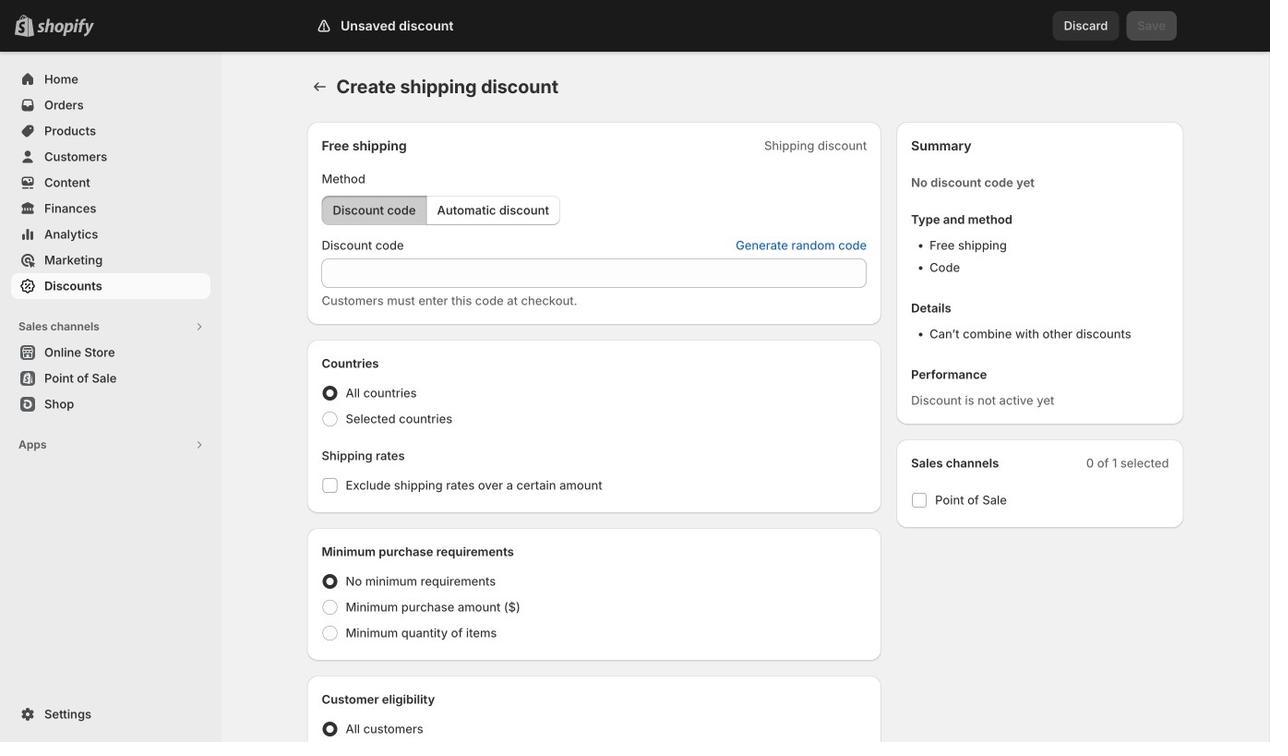 Task type: locate. For each thing, give the bounding box(es) containing it.
shopify image
[[37, 18, 94, 37]]

None text field
[[322, 258, 867, 288]]



Task type: vqa. For each thing, say whether or not it's contained in the screenshot.
Shopify "image"
yes



